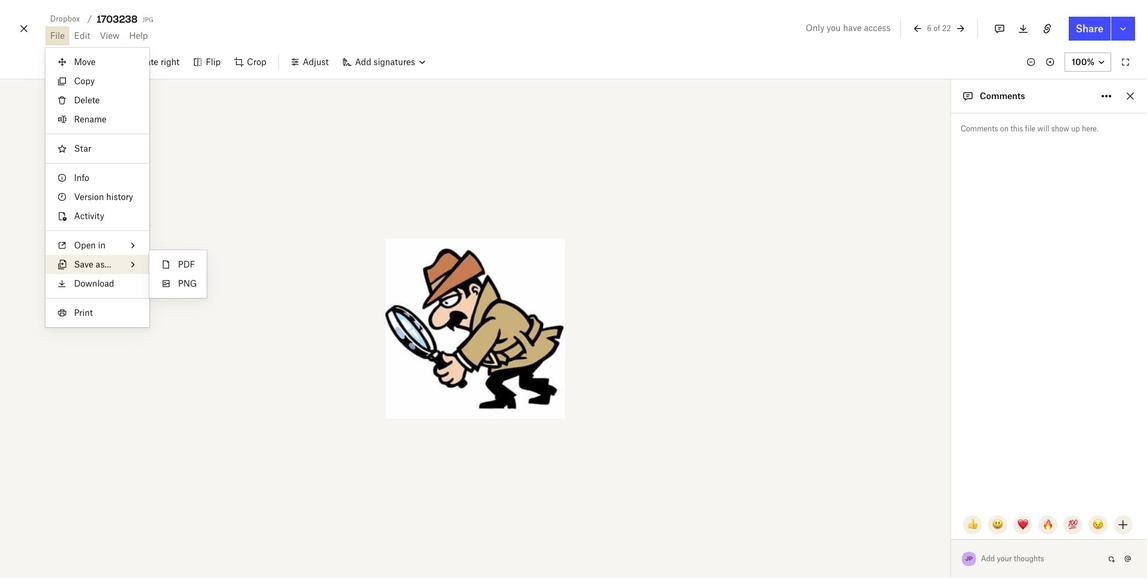 Task type: locate. For each thing, give the bounding box(es) containing it.
rename menu item
[[45, 110, 150, 129]]

dropbox button
[[45, 12, 85, 26]]

your
[[997, 555, 1012, 564]]

comments up on
[[980, 91, 1026, 101]]

will
[[1038, 124, 1050, 133]]

add signatures button
[[336, 53, 432, 72]]

activity
[[74, 211, 104, 221]]

22
[[943, 24, 951, 33]]

add your thoughts
[[981, 555, 1045, 564]]

add left signatures
[[355, 57, 371, 67]]

share
[[1076, 23, 1104, 35]]

download
[[74, 279, 114, 289]]

version history menu item
[[45, 188, 150, 207]]

share button
[[1069, 17, 1111, 41]]

100% button
[[1065, 53, 1112, 72]]

😃 button
[[989, 516, 1008, 535]]

add
[[355, 57, 371, 67], [981, 555, 995, 564]]

add your thoughts image
[[982, 553, 1095, 566]]

rotate right
[[132, 57, 180, 67]]

view
[[100, 30, 120, 41]]

in
[[98, 240, 106, 250]]

thoughts
[[1014, 555, 1045, 564]]

pdf menu item
[[149, 255, 207, 274]]

1 vertical spatial comments
[[961, 124, 999, 133]]

Add your thoughts text field
[[982, 550, 1105, 569]]

history
[[106, 192, 133, 202]]

1 vertical spatial add
[[981, 555, 995, 564]]

on
[[1001, 124, 1009, 133]]

download menu item
[[45, 274, 150, 293]]

png
[[178, 279, 197, 289]]

add for add signatures
[[355, 57, 371, 67]]

1703238
[[97, 13, 138, 25]]

delete
[[74, 95, 100, 105]]

close right sidebar image
[[1124, 89, 1138, 103]]

version history
[[74, 192, 133, 202]]

view button
[[95, 26, 124, 45]]

👍 button
[[963, 516, 983, 535]]

0 vertical spatial comments
[[980, 91, 1026, 101]]

access
[[864, 23, 891, 33]]

dropbox
[[50, 14, 80, 23]]

💯
[[1068, 520, 1079, 530]]

100%
[[1072, 57, 1095, 67]]

❤️ button
[[1014, 516, 1033, 535]]

print
[[74, 308, 93, 318]]

help button
[[124, 26, 153, 45]]

edit button
[[69, 26, 95, 45]]

pdf
[[178, 259, 195, 270]]

move menu item
[[45, 53, 150, 72]]

version
[[74, 192, 104, 202]]

1 horizontal spatial add
[[981, 555, 995, 564]]

0 horizontal spatial add
[[355, 57, 371, 67]]

add inside dropdown button
[[355, 57, 371, 67]]

activity, opens sidebar menu item
[[45, 207, 150, 226]]

png menu item
[[149, 274, 207, 293]]

add left your
[[981, 555, 995, 564]]

🔥
[[1043, 520, 1054, 530]]

save
[[74, 259, 93, 270]]

/ 1703238 jpg
[[87, 13, 154, 25]]

crop
[[247, 57, 266, 67]]

jpg
[[142, 14, 154, 24]]

/
[[87, 14, 92, 24]]

move
[[74, 57, 96, 67]]

0 vertical spatial add
[[355, 57, 371, 67]]

flip button
[[187, 53, 228, 72]]

comments
[[980, 91, 1026, 101], [961, 124, 999, 133]]

comments left on
[[961, 124, 999, 133]]

6 of 22
[[927, 24, 951, 33]]

file
[[1026, 124, 1036, 133]]



Task type: vqa. For each thing, say whether or not it's contained in the screenshot.
Uploaded associated with Microsoft_Pride_21_Pride_Flag.jpg
no



Task type: describe. For each thing, give the bounding box(es) containing it.
rename
[[74, 114, 107, 124]]

close image
[[17, 19, 31, 38]]

help
[[129, 30, 148, 41]]

flip
[[206, 57, 221, 67]]

adjust button
[[284, 53, 336, 72]]

you
[[827, 23, 841, 33]]

adjust
[[303, 57, 329, 67]]

comments for comments on this file will show up here.
[[961, 124, 999, 133]]

save as… menu item
[[45, 255, 150, 274]]

jp
[[966, 555, 973, 563]]

😃
[[993, 520, 1004, 530]]

😣 button
[[1089, 516, 1108, 535]]

as…
[[96, 259, 111, 270]]

add signatures
[[355, 57, 415, 67]]

add for add your thoughts
[[981, 555, 995, 564]]

file
[[50, 30, 65, 41]]

signatures
[[374, 57, 415, 67]]

this
[[1011, 124, 1024, 133]]

comments for comments
[[980, 91, 1026, 101]]

file button
[[45, 26, 69, 45]]

open
[[74, 240, 96, 250]]

info, opens sidebar menu item
[[45, 169, 150, 188]]

open in
[[74, 240, 106, 250]]

right
[[161, 57, 180, 67]]

info
[[74, 173, 89, 183]]

😣
[[1093, 520, 1104, 530]]

❤️
[[1018, 520, 1029, 530]]

crop button
[[228, 53, 274, 72]]

have
[[843, 23, 862, 33]]

of
[[934, 24, 941, 33]]

only you have access
[[806, 23, 891, 33]]

up
[[1072, 124, 1080, 133]]

here.
[[1082, 124, 1099, 133]]

print menu item
[[45, 304, 150, 323]]

show
[[1052, 124, 1070, 133]]

open in menu item
[[45, 236, 150, 255]]

💯 button
[[1064, 516, 1083, 535]]

edit
[[74, 30, 90, 41]]

🔥 button
[[1039, 516, 1058, 535]]

only
[[806, 23, 825, 33]]

star
[[74, 143, 91, 154]]

👍
[[968, 520, 978, 530]]

save as…
[[74, 259, 111, 270]]

copy
[[74, 76, 95, 86]]

delete menu item
[[45, 91, 150, 110]]

comments on this file will show up here.
[[961, 124, 1099, 133]]

star menu item
[[45, 139, 150, 158]]

rotate
[[132, 57, 158, 67]]

copy menu item
[[45, 72, 150, 91]]

6
[[927, 24, 932, 33]]

rotate right button
[[113, 53, 187, 72]]



